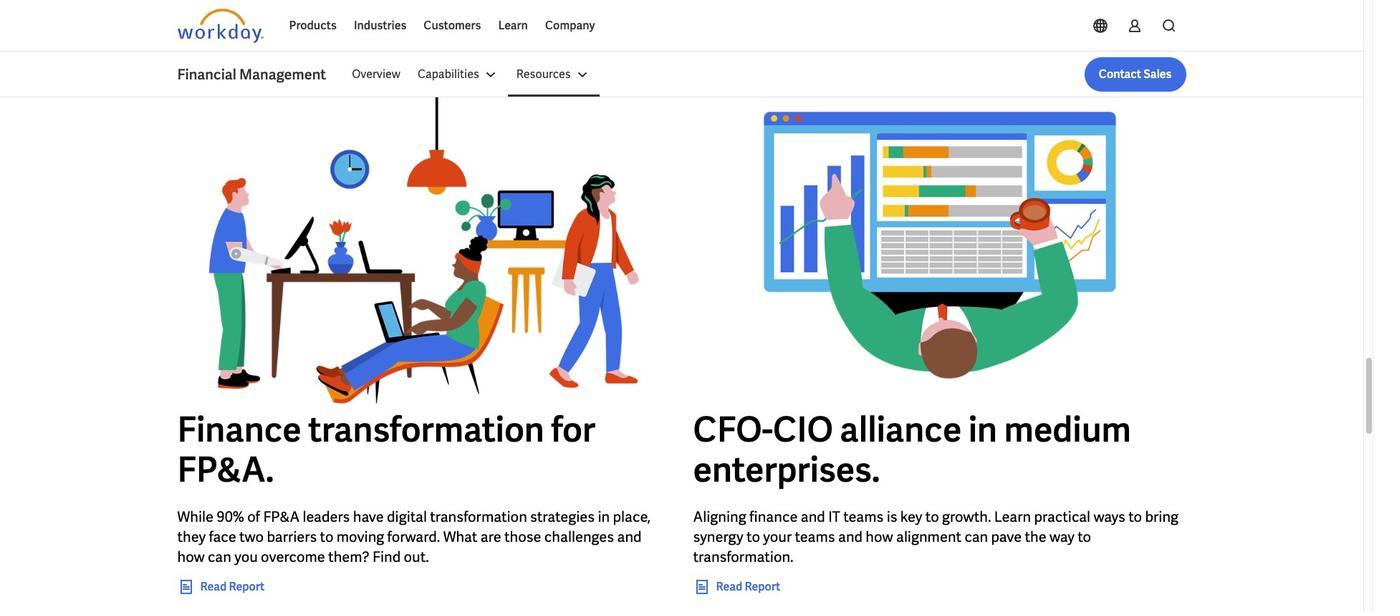 Task type: locate. For each thing, give the bounding box(es) containing it.
and down it
[[839, 528, 863, 547]]

0 vertical spatial teams
[[844, 508, 884, 527]]

customers
[[424, 18, 481, 33]]

1 horizontal spatial learn
[[995, 508, 1032, 527]]

two
[[239, 528, 264, 547]]

decorative image
[[177, 81, 671, 410], [694, 81, 1187, 410]]

1 decorative image from the left
[[177, 81, 671, 410]]

you
[[235, 548, 258, 567]]

list
[[343, 57, 1187, 92]]

1 horizontal spatial in
[[969, 408, 998, 452]]

1 vertical spatial in
[[598, 508, 610, 527]]

while 90% of fp&a leaders have digital transformation strategies in place, they face two barriers to moving forward. what are those challenges and how can you overcome them? find out.
[[177, 508, 651, 567]]

sales
[[1144, 67, 1172, 82]]

1 read from the left
[[200, 580, 227, 595]]

can down face
[[208, 548, 231, 567]]

1 horizontal spatial how
[[866, 528, 894, 547]]

learn left company
[[498, 18, 528, 33]]

0 vertical spatial transformation
[[308, 408, 545, 452]]

1 read report link from the left
[[177, 579, 265, 596]]

transformation inside while 90% of fp&a leaders have digital transformation strategies in place, they face two barriers to moving forward. what are those challenges and how can you overcome them? find out.
[[430, 508, 527, 527]]

can down growth.
[[965, 528, 989, 547]]

0 horizontal spatial decorative image
[[177, 81, 671, 410]]

0 horizontal spatial and
[[617, 528, 642, 547]]

go to the homepage image
[[177, 9, 263, 43]]

tailored
[[226, 45, 275, 57]]

read
[[200, 580, 227, 595], [716, 580, 743, 595]]

are
[[481, 528, 502, 547]]

0 horizontal spatial read
[[200, 580, 227, 595]]

report down you
[[229, 580, 265, 595]]

1 vertical spatial can
[[208, 548, 231, 567]]

read report link
[[177, 579, 265, 596], [694, 579, 781, 596]]

to down leaders on the left bottom
[[320, 528, 334, 547]]

aligning finance and it teams is key to growth. learn practical ways to bring synergy to your teams and how alignment can pave the way to transformation.
[[694, 508, 1179, 567]]

read report down transformation.
[[716, 580, 781, 595]]

overcome
[[261, 548, 325, 567]]

2 read report link from the left
[[694, 579, 781, 596]]

1 vertical spatial how
[[177, 548, 205, 567]]

for
[[551, 408, 596, 452]]

learn up "pave" on the right of the page
[[995, 508, 1032, 527]]

report
[[229, 580, 265, 595], [745, 580, 781, 595]]

teams down it
[[795, 528, 836, 547]]

report down transformation.
[[745, 580, 781, 595]]

teams left is
[[844, 508, 884, 527]]

financial management link
[[177, 65, 343, 85]]

read for cfo-cio alliance in medium enterprises.
[[716, 580, 743, 595]]

products button
[[281, 9, 345, 43]]

2 horizontal spatial and
[[839, 528, 863, 547]]

0 horizontal spatial learn
[[498, 18, 528, 33]]

0 vertical spatial in
[[969, 408, 998, 452]]

and
[[801, 508, 826, 527], [617, 528, 642, 547], [839, 528, 863, 547]]

read report link down transformation.
[[694, 579, 781, 596]]

transformation inside finance transformation for fp&a.
[[308, 408, 545, 452]]

you
[[292, 45, 313, 57]]

read report for finance transformation for fp&a.
[[200, 580, 265, 595]]

how down they
[[177, 548, 205, 567]]

capabilities button
[[409, 57, 508, 92]]

transformation
[[308, 408, 545, 452], [430, 508, 527, 527]]

menu containing overview
[[343, 57, 600, 92]]

1 vertical spatial transformation
[[430, 508, 527, 527]]

1 read report from the left
[[200, 580, 265, 595]]

2 read from the left
[[716, 580, 743, 595]]

barriers
[[267, 528, 317, 547]]

and left it
[[801, 508, 826, 527]]

report for finance transformation for fp&a.
[[229, 580, 265, 595]]

to up alignment
[[926, 508, 940, 527]]

read report link down you
[[177, 579, 265, 596]]

0 horizontal spatial report
[[229, 580, 265, 595]]

bring
[[1146, 508, 1179, 527]]

to right ways
[[1129, 508, 1143, 527]]

1 horizontal spatial read report
[[716, 580, 781, 595]]

1 report from the left
[[229, 580, 265, 595]]

0 horizontal spatial how
[[177, 548, 205, 567]]

digital
[[387, 508, 427, 527]]

to
[[926, 508, 940, 527], [1129, 508, 1143, 527], [320, 528, 334, 547], [747, 528, 761, 547], [1078, 528, 1092, 547]]

2 report from the left
[[745, 580, 781, 595]]

2 decorative image from the left
[[694, 81, 1187, 410]]

and down place, on the left bottom
[[617, 528, 642, 547]]

fp&a.
[[177, 448, 274, 492]]

1 horizontal spatial decorative image
[[694, 81, 1187, 410]]

0 horizontal spatial read report link
[[177, 579, 265, 596]]

1 horizontal spatial read report link
[[694, 579, 781, 596]]

read report down you
[[200, 580, 265, 595]]

read report
[[200, 580, 265, 595], [716, 580, 781, 595]]

company
[[545, 18, 595, 33]]

how down is
[[866, 528, 894, 547]]

0 vertical spatial learn
[[498, 18, 528, 33]]

1 horizontal spatial read
[[716, 580, 743, 595]]

strategies
[[531, 508, 595, 527]]

learn
[[498, 18, 528, 33], [995, 508, 1032, 527]]

menu
[[343, 57, 600, 92]]

while
[[177, 508, 214, 527]]

find
[[373, 548, 401, 567]]

how
[[866, 528, 894, 547], [177, 548, 205, 567]]

leaders
[[303, 508, 350, 527]]

overview
[[352, 67, 401, 82]]

out.
[[404, 548, 429, 567]]

0 horizontal spatial read report
[[200, 580, 265, 595]]

insights
[[177, 45, 224, 57]]

list containing overview
[[343, 57, 1187, 92]]

can inside while 90% of fp&a leaders have digital transformation strategies in place, they face two barriers to moving forward. what are those challenges and how can you overcome them? find out.
[[208, 548, 231, 567]]

how inside aligning finance and it teams is key to growth. learn practical ways to bring synergy to your teams and how alignment can pave the way to transformation.
[[866, 528, 894, 547]]

read down transformation.
[[716, 580, 743, 595]]

0 horizontal spatial teams
[[795, 528, 836, 547]]

learn inside aligning finance and it teams is key to growth. learn practical ways to bring synergy to your teams and how alignment can pave the way to transformation.
[[995, 508, 1032, 527]]

in inside cfo-cio alliance in medium enterprises.
[[969, 408, 998, 452]]

0 horizontal spatial in
[[598, 508, 610, 527]]

fp&a
[[263, 508, 300, 527]]

1 horizontal spatial report
[[745, 580, 781, 595]]

decorative image for alliance
[[694, 81, 1187, 410]]

what
[[443, 528, 478, 547]]

read down face
[[200, 580, 227, 595]]

contact sales
[[1099, 67, 1172, 82]]

0 vertical spatial how
[[866, 528, 894, 547]]

alliance
[[840, 408, 962, 452]]

your
[[764, 528, 792, 547]]

pave
[[992, 528, 1022, 547]]

in
[[969, 408, 998, 452], [598, 508, 610, 527]]

0 horizontal spatial can
[[208, 548, 231, 567]]

2 read report from the left
[[716, 580, 781, 595]]

1 horizontal spatial teams
[[844, 508, 884, 527]]

1 horizontal spatial can
[[965, 528, 989, 547]]

1 vertical spatial learn
[[995, 508, 1032, 527]]

can
[[965, 528, 989, 547], [208, 548, 231, 567]]

teams
[[844, 508, 884, 527], [795, 528, 836, 547]]

medium
[[1005, 408, 1132, 452]]

those
[[505, 528, 542, 547]]

0 vertical spatial can
[[965, 528, 989, 547]]

enterprises.
[[694, 448, 881, 492]]



Task type: describe. For each thing, give the bounding box(es) containing it.
the
[[1025, 528, 1047, 547]]

aligning
[[694, 508, 747, 527]]

cfo-
[[694, 408, 773, 452]]

to
[[277, 45, 290, 57]]

industries
[[354, 18, 407, 33]]

financial management
[[177, 65, 326, 84]]

contact sales link
[[1085, 57, 1187, 92]]

how inside while 90% of fp&a leaders have digital transformation strategies in place, they face two barriers to moving forward. what are those challenges and how can you overcome them? find out.
[[177, 548, 205, 567]]

resources button
[[508, 57, 600, 92]]

products
[[289, 18, 337, 33]]

finance transformation for fp&a.
[[177, 408, 596, 492]]

finance
[[750, 508, 798, 527]]

to inside while 90% of fp&a leaders have digital transformation strategies in place, they face two barriers to moving forward. what are those challenges and how can you overcome them? find out.
[[320, 528, 334, 547]]

finance
[[177, 408, 302, 452]]

read report for cfo-cio alliance in medium enterprises.
[[716, 580, 781, 595]]

cfo-cio alliance in medium enterprises.
[[694, 408, 1132, 492]]

place,
[[613, 508, 651, 527]]

of
[[247, 508, 260, 527]]

learn button
[[490, 9, 537, 43]]

key
[[901, 508, 923, 527]]

read report link for cfo-cio alliance in medium enterprises.
[[694, 579, 781, 596]]

cio
[[773, 408, 834, 452]]

management
[[239, 65, 326, 84]]

to right way
[[1078, 528, 1092, 547]]

is
[[887, 508, 898, 527]]

forward.
[[388, 528, 440, 547]]

1 horizontal spatial and
[[801, 508, 826, 527]]

synergy
[[694, 528, 744, 547]]

ways
[[1094, 508, 1126, 527]]

practical
[[1035, 508, 1091, 527]]

them?
[[328, 548, 370, 567]]

moving
[[337, 528, 384, 547]]

insights tailored to you
[[177, 45, 313, 57]]

company button
[[537, 9, 604, 43]]

contact
[[1099, 67, 1142, 82]]

read for finance transformation for fp&a.
[[200, 580, 227, 595]]

to up transformation.
[[747, 528, 761, 547]]

capabilities
[[418, 67, 479, 82]]

face
[[209, 528, 236, 547]]

read report link for finance transformation for fp&a.
[[177, 579, 265, 596]]

they
[[177, 528, 206, 547]]

overview link
[[343, 57, 409, 92]]

growth.
[[943, 508, 992, 527]]

decorative image for for
[[177, 81, 671, 410]]

in inside while 90% of fp&a leaders have digital transformation strategies in place, they face two barriers to moving forward. what are those challenges and how can you overcome them? find out.
[[598, 508, 610, 527]]

and inside while 90% of fp&a leaders have digital transformation strategies in place, they face two barriers to moving forward. what are those challenges and how can you overcome them? find out.
[[617, 528, 642, 547]]

transformation.
[[694, 548, 794, 567]]

1 vertical spatial teams
[[795, 528, 836, 547]]

alignment
[[897, 528, 962, 547]]

learn inside dropdown button
[[498, 18, 528, 33]]

report for cfo-cio alliance in medium enterprises.
[[745, 580, 781, 595]]

way
[[1050, 528, 1075, 547]]

challenges
[[545, 528, 614, 547]]

can inside aligning finance and it teams is key to growth. learn practical ways to bring synergy to your teams and how alignment can pave the way to transformation.
[[965, 528, 989, 547]]

financial
[[177, 65, 237, 84]]

industries button
[[345, 9, 415, 43]]

have
[[353, 508, 384, 527]]

resources
[[517, 67, 571, 82]]

customers button
[[415, 9, 490, 43]]

90%
[[217, 508, 244, 527]]

it
[[829, 508, 841, 527]]



Task type: vqa. For each thing, say whether or not it's contained in the screenshot.
1st See
no



